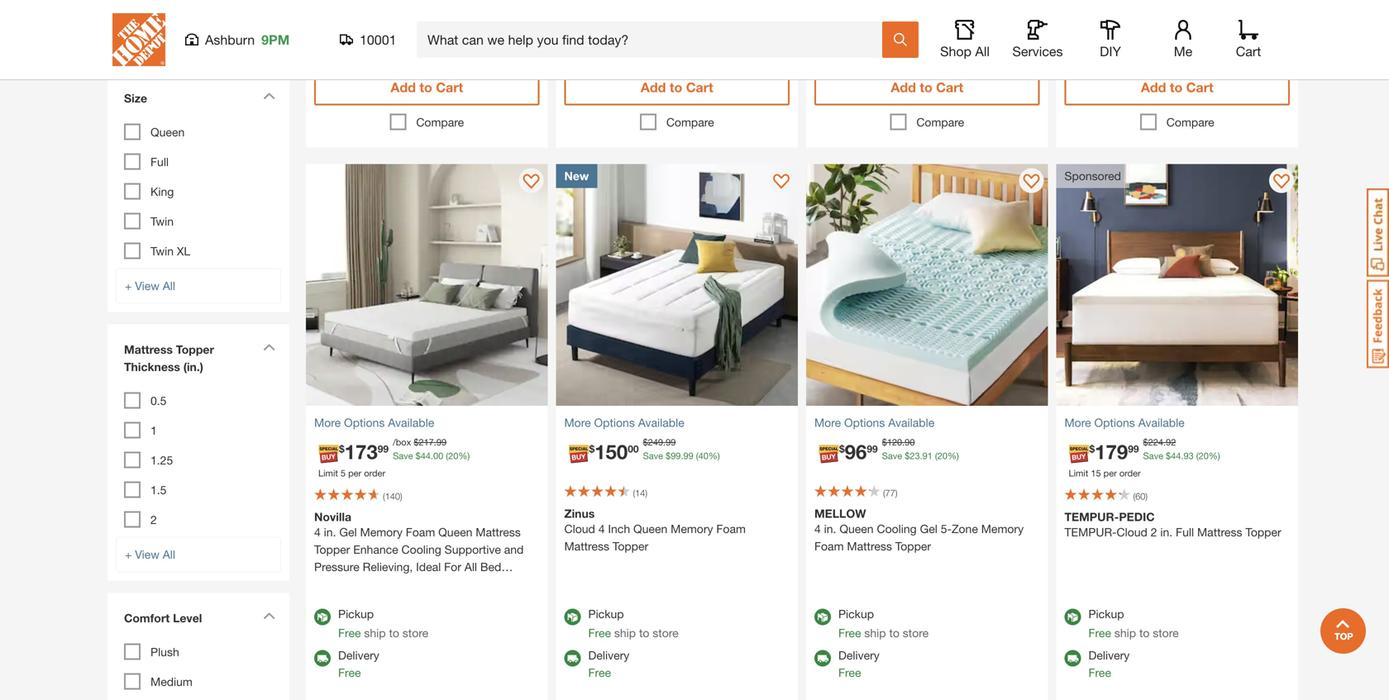 Task type: locate. For each thing, give the bounding box(es) containing it.
2 options from the left
[[594, 416, 635, 430]]

mattress inside the zinus cloud 4 inch queen memory foam mattress topper
[[564, 540, 610, 553]]

3 view from the top
[[135, 548, 159, 562]]

tempur-cloud 2 in. full mattress topper image
[[1057, 164, 1299, 406]]

0 horizontal spatial gel
[[339, 526, 357, 539]]

0 vertical spatial full
[[151, 155, 169, 169]]

99 inside /box $ 217 . 99 save $ 44 . 00 ( 20 %) limit 5 per order
[[437, 437, 447, 448]]

queen inside the zinus cloud 4 inch queen memory foam mattress topper
[[634, 522, 668, 536]]

limit
[[318, 468, 338, 479], [1069, 468, 1089, 479]]

available up /box
[[388, 416, 434, 430]]

1 horizontal spatial 4
[[599, 522, 605, 536]]

2 horizontal spatial foam
[[815, 540, 844, 553]]

caret icon image for 0.5
[[263, 344, 275, 351]]

/box $ 217 . 99 save $ 44 . 00 ( 20 %) limit 5 per order
[[318, 437, 470, 479]]

0 horizontal spatial order
[[364, 468, 386, 479]]

+ view all
[[125, 28, 175, 41], [125, 279, 175, 293], [125, 548, 175, 562]]

cooling
[[877, 522, 917, 536], [402, 543, 441, 557]]

compare for 1st add to cart button from right
[[1167, 115, 1215, 129]]

3 + view all link from the top
[[116, 537, 281, 573]]

all
[[163, 28, 175, 41], [976, 43, 990, 59], [163, 279, 175, 293], [163, 548, 175, 562], [465, 560, 477, 574]]

pickup
[[338, 608, 374, 621], [588, 608, 624, 621], [839, 608, 874, 621], [1089, 608, 1124, 621]]

more options available for 150
[[564, 416, 685, 430]]

0 vertical spatial + view all link
[[116, 17, 281, 53]]

%) for $ 249 . 99 save $ 99 . 99 ( 40 %)
[[709, 451, 720, 462]]

memory inside the zinus cloud 4 inch queen memory foam mattress topper
[[671, 522, 713, 536]]

1 vertical spatial + view all
[[125, 279, 175, 293]]

memory up enhance
[[360, 526, 403, 539]]

1 pickup free ship to store from the left
[[338, 608, 429, 640]]

limit left 5 at the bottom left
[[318, 468, 338, 479]]

queen
[[151, 125, 185, 139], [634, 522, 668, 536], [840, 522, 874, 536], [438, 526, 473, 539]]

all right shop
[[976, 43, 990, 59]]

comfort level link
[[116, 602, 281, 640]]

%) for $ 224 . 92 save $ 44 . 93 ( 20 %) limit 15 per order
[[1209, 451, 1221, 462]]

2 available from the left
[[638, 416, 685, 430]]

) up the zinus cloud 4 inch queen memory foam mattress topper
[[645, 488, 648, 499]]

order down $ 173 99
[[364, 468, 386, 479]]

cloud inside the zinus cloud 4 inch queen memory foam mattress topper
[[564, 522, 595, 536]]

more options available link for 150
[[564, 414, 790, 432]]

1 vertical spatial full
[[1176, 526, 1194, 539]]

comfort level
[[124, 612, 202, 625]]

( 77 )
[[883, 488, 898, 499]]

more up $ 96 99
[[815, 416, 841, 430]]

0 vertical spatial + view all
[[125, 28, 175, 41]]

2 view from the top
[[135, 279, 159, 293]]

1 horizontal spatial 00
[[628, 443, 639, 455]]

2 vertical spatial +
[[125, 548, 132, 562]]

1 horizontal spatial 44
[[1171, 451, 1181, 462]]

2 pickup free ship to store from the left
[[588, 608, 679, 640]]

topper inside mellow 4 in. queen cooling gel 5-zone memory foam mattress topper
[[896, 540, 931, 553]]

per
[[348, 468, 362, 479], [1104, 468, 1117, 479]]

2 save from the left
[[643, 451, 663, 462]]

2 horizontal spatial 20
[[1199, 451, 1209, 462]]

memory inside novilla 4 in. gel memory foam queen mattress topper enhance cooling supportive and pressure relieving, ideal for all bed frames
[[360, 526, 403, 539]]

pickup free ship to store for available for pickup icon
[[588, 608, 679, 640]]

4 down the mellow
[[815, 522, 821, 536]]

1 1.25
[[151, 424, 173, 467]]

3 options from the left
[[845, 416, 885, 430]]

twin for twin xl
[[151, 244, 174, 258]]

1 %) from the left
[[459, 451, 470, 462]]

1 view from the top
[[135, 28, 159, 41]]

1 horizontal spatial 20
[[938, 451, 948, 462]]

2 vertical spatial + view all link
[[116, 537, 281, 573]]

00 inside /box $ 217 . 99 save $ 44 . 00 ( 20 %) limit 5 per order
[[433, 451, 444, 462]]

4 in. gel memory foam queen mattress topper enhance cooling supportive and pressure relieving, ideal for all bed frames image
[[306, 164, 548, 406]]

1 horizontal spatial per
[[1104, 468, 1117, 479]]

1 order from the left
[[364, 468, 386, 479]]

add for fourth add to cart button from right
[[391, 79, 416, 95]]

pickup free ship to store for available for pickup image corresponding to 96
[[839, 608, 929, 640]]

topper inside novilla 4 in. gel memory foam queen mattress topper enhance cooling supportive and pressure relieving, ideal for all bed frames
[[314, 543, 350, 557]]

3 + view all from the top
[[125, 548, 175, 562]]

2 20 from the left
[[938, 451, 948, 462]]

3 available from the left
[[888, 416, 935, 430]]

2 down pedic on the right
[[1151, 526, 1158, 539]]

topper inside mattress topper thickness (in.)
[[176, 343, 214, 356]]

2 caret icon image from the top
[[263, 344, 275, 351]]

0 vertical spatial +
[[125, 28, 132, 41]]

available for pickup image
[[564, 609, 581, 626]]

4 add from the left
[[1141, 79, 1167, 95]]

2 per from the left
[[1104, 468, 1117, 479]]

queen down the mellow
[[840, 522, 874, 536]]

1 store from the left
[[403, 627, 429, 640]]

+
[[125, 28, 132, 41], [125, 279, 132, 293], [125, 548, 132, 562]]

0 horizontal spatial memory
[[360, 526, 403, 539]]

queen inside mellow 4 in. queen cooling gel 5-zone memory foam mattress topper
[[840, 522, 874, 536]]

add to cart for 2nd add to cart button
[[641, 79, 713, 95]]

free for the available shipping icon related to available for pickup image corresponding to 96
[[839, 666, 861, 680]]

save
[[393, 451, 413, 462], [643, 451, 663, 462], [882, 451, 903, 462], [1144, 451, 1164, 462]]

+ view all link up size link
[[116, 17, 281, 53]]

topper for 150
[[613, 540, 649, 553]]

memory inside mellow 4 in. queen cooling gel 5-zone memory foam mattress topper
[[982, 522, 1024, 536]]

1 more options available from the left
[[314, 416, 434, 430]]

) for 173
[[400, 491, 403, 502]]

%) inside '$ 249 . 99 save $ 99 . 99 ( 40 %)'
[[709, 451, 720, 462]]

live chat image
[[1367, 189, 1390, 277]]

more options available for 179
[[1065, 416, 1185, 430]]

gel down novilla
[[339, 526, 357, 539]]

$ up 15
[[1090, 443, 1095, 455]]

save inside '$ 249 . 99 save $ 99 . 99 ( 40 %)'
[[643, 451, 663, 462]]

1 caret icon image from the top
[[263, 92, 275, 100]]

mattress topper thickness (in.) link
[[116, 333, 281, 388]]

2 horizontal spatial display image
[[1274, 174, 1290, 191]]

view down 2 link
[[135, 548, 159, 562]]

1 44 from the left
[[421, 451, 431, 462]]

order inside '$ 224 . 92 save $ 44 . 93 ( 20 %) limit 15 per order'
[[1120, 468, 1141, 479]]

in. inside novilla 4 in. gel memory foam queen mattress topper enhance cooling supportive and pressure relieving, ideal for all bed frames
[[324, 526, 336, 539]]

$ 249 . 99 save $ 99 . 99 ( 40 %)
[[643, 437, 720, 462]]

2 horizontal spatial memory
[[982, 522, 1024, 536]]

add to cart button down what can we help you find today? search box
[[564, 69, 790, 105]]

novilla
[[314, 510, 352, 524]]

44
[[421, 451, 431, 462], [1171, 451, 1181, 462]]

) up mellow 4 in. queen cooling gel 5-zone memory foam mattress topper
[[896, 488, 898, 499]]

2 ship from the left
[[614, 627, 636, 640]]

4 left inch
[[599, 522, 605, 536]]

+ view all up size
[[125, 28, 175, 41]]

0 horizontal spatial in.
[[324, 526, 336, 539]]

view
[[135, 28, 159, 41], [135, 279, 159, 293], [135, 548, 159, 562]]

44 left 93
[[1171, 451, 1181, 462]]

options up '$ 150 00'
[[594, 416, 635, 430]]

0 horizontal spatial 2
[[151, 513, 157, 527]]

2 order from the left
[[1120, 468, 1141, 479]]

2 44 from the left
[[1171, 451, 1181, 462]]

1 display image from the left
[[523, 174, 540, 191]]

$ inside $ 179 99
[[1090, 443, 1095, 455]]

4 more from the left
[[1065, 416, 1091, 430]]

available up 90
[[888, 416, 935, 430]]

4 add to cart from the left
[[1141, 79, 1214, 95]]

more options available for 96
[[815, 416, 935, 430]]

cart for 2nd add to cart button
[[686, 79, 713, 95]]

0 vertical spatial view
[[135, 28, 159, 41]]

options up $ 173 99
[[344, 416, 385, 430]]

9pm
[[262, 32, 290, 48]]

3 compare from the left
[[917, 115, 965, 129]]

0 horizontal spatial 00
[[433, 451, 444, 462]]

cooling down ( 77 )
[[877, 522, 917, 536]]

order
[[364, 468, 386, 479], [1120, 468, 1141, 479]]

ship for available for pickup image corresponding to 96
[[865, 627, 886, 640]]

1 horizontal spatial full
[[1176, 526, 1194, 539]]

in. down '$ 224 . 92 save $ 44 . 93 ( 20 %) limit 15 per order'
[[1161, 526, 1173, 539]]

3 add to cart button from the left
[[815, 69, 1040, 105]]

0 horizontal spatial display image
[[523, 174, 540, 191]]

caret icon image inside mattress topper thickness (in.) "link"
[[263, 344, 275, 351]]

1 vertical spatial cooling
[[402, 543, 441, 557]]

compare for fourth add to cart button from right
[[416, 115, 464, 129]]

1 horizontal spatial foam
[[717, 522, 746, 536]]

00 down 217
[[433, 451, 444, 462]]

more options available link up '$ 249 . 99 save $ 99 . 99 ( 40 %)'
[[564, 414, 790, 432]]

add to cart
[[391, 79, 463, 95], [641, 79, 713, 95], [891, 79, 964, 95], [1141, 79, 1214, 95]]

$ left 120
[[840, 443, 845, 455]]

foam inside novilla 4 in. gel memory foam queen mattress topper enhance cooling supportive and pressure relieving, ideal for all bed frames
[[406, 526, 435, 539]]

in. for 96
[[824, 522, 837, 536]]

more options available
[[314, 416, 434, 430], [564, 416, 685, 430], [815, 416, 935, 430], [1065, 416, 1185, 430]]

twin for twin
[[151, 215, 174, 228]]

1 per from the left
[[348, 468, 362, 479]]

1 available for pickup image from the left
[[314, 609, 331, 626]]

00 left 249
[[628, 443, 639, 455]]

available shipping image for available for pickup image associated with 173
[[314, 651, 331, 667]]

options up $ 179 99
[[1095, 416, 1135, 430]]

4 inside mellow 4 in. queen cooling gel 5-zone memory foam mattress topper
[[815, 522, 821, 536]]

0 vertical spatial tempur-
[[1065, 510, 1119, 524]]

free for available for pickup icon the available shipping icon
[[588, 666, 611, 680]]

$ inside $ 173 99
[[339, 443, 345, 455]]

in. inside mellow 4 in. queen cooling gel 5-zone memory foam mattress topper
[[824, 522, 837, 536]]

order up 60
[[1120, 468, 1141, 479]]

( 140 )
[[383, 491, 403, 502]]

1.5
[[151, 483, 167, 497]]

relieving,
[[363, 560, 413, 574]]

caret icon image inside the comfort level link
[[263, 612, 275, 620]]

1.5 link
[[151, 483, 167, 497]]

pressure
[[314, 560, 360, 574]]

save down 249
[[643, 451, 663, 462]]

2 display image from the left
[[1024, 174, 1040, 191]]

topper inside the tempur-pedic tempur-cloud 2 in. full mattress topper
[[1246, 526, 1282, 539]]

foam inside the zinus cloud 4 inch queen memory foam mattress topper
[[717, 522, 746, 536]]

save down 120
[[882, 451, 903, 462]]

mattress inside the tempur-pedic tempur-cloud 2 in. full mattress topper
[[1198, 526, 1243, 539]]

00
[[628, 443, 639, 455], [433, 451, 444, 462]]

+ view all link
[[116, 17, 281, 53], [116, 268, 281, 304], [116, 537, 281, 573]]

services button
[[1012, 20, 1064, 60]]

in. down the mellow
[[824, 522, 837, 536]]

+ view all link down 2 link
[[116, 537, 281, 573]]

1 vertical spatial twin
[[151, 244, 174, 258]]

2 add from the left
[[641, 79, 666, 95]]

+ for size
[[125, 279, 132, 293]]

1 vertical spatial caret icon image
[[263, 344, 275, 351]]

ashburn 9pm
[[205, 32, 290, 48]]

save down "224"
[[1144, 451, 1164, 462]]

queen link
[[151, 125, 185, 139]]

2 more options available link from the left
[[564, 414, 790, 432]]

delivery
[[588, 10, 630, 24], [839, 10, 880, 24], [1089, 10, 1130, 24], [338, 649, 379, 663], [588, 649, 630, 663], [839, 649, 880, 663], [1089, 649, 1130, 663]]

1 horizontal spatial memory
[[671, 522, 713, 536]]

1 vertical spatial tempur-
[[1065, 526, 1117, 539]]

1 horizontal spatial cloud
[[1117, 526, 1148, 539]]

for
[[444, 560, 461, 574]]

1 horizontal spatial 2
[[1151, 526, 1158, 539]]

3 ship from the left
[[865, 627, 886, 640]]

$ up 5 at the bottom left
[[339, 443, 345, 455]]

3 available for pickup image from the left
[[1065, 609, 1081, 626]]

0 horizontal spatial available for pickup image
[[314, 609, 331, 626]]

1 limit from the left
[[318, 468, 338, 479]]

4 options from the left
[[1095, 416, 1135, 430]]

1 vertical spatial +
[[125, 279, 132, 293]]

pickup free ship to store for available for pickup image associated with 173
[[338, 608, 429, 640]]

2 store from the left
[[653, 627, 679, 640]]

2 horizontal spatial 4
[[815, 522, 821, 536]]

) for 179
[[1146, 491, 1148, 502]]

add to cart down me
[[1141, 79, 1214, 95]]

twin down king
[[151, 215, 174, 228]]

display image for 173
[[523, 174, 540, 191]]

10001 button
[[340, 31, 397, 48]]

20 inside '$ 224 . 92 save $ 44 . 93 ( 20 %) limit 15 per order'
[[1199, 451, 1209, 462]]

2 + view all from the top
[[125, 279, 175, 293]]

20 inside /box $ 217 . 99 save $ 44 . 00 ( 20 %) limit 5 per order
[[448, 451, 459, 462]]

2 vertical spatial view
[[135, 548, 159, 562]]

4 down novilla
[[314, 526, 321, 539]]

+ for mattress topper thickness (in.)
[[125, 548, 132, 562]]

20 for $ 224 . 92 save $ 44 . 93 ( 20 %) limit 15 per order
[[1199, 451, 1209, 462]]

2 tempur- from the top
[[1065, 526, 1117, 539]]

44 down 217
[[421, 451, 431, 462]]

save down /box
[[393, 451, 413, 462]]

%) inside $ 120 . 90 save $ 23 . 91 ( 20 %)
[[948, 451, 959, 462]]

0 horizontal spatial cooling
[[402, 543, 441, 557]]

all down twin xl
[[163, 279, 175, 293]]

3 20 from the left
[[1199, 451, 1209, 462]]

me button
[[1157, 20, 1210, 60]]

4 save from the left
[[1144, 451, 1164, 462]]

queen up full link
[[151, 125, 185, 139]]

1 twin from the top
[[151, 215, 174, 228]]

limit inside '$ 224 . 92 save $ 44 . 93 ( 20 %) limit 15 per order'
[[1069, 468, 1089, 479]]

all down 'supportive'
[[465, 560, 477, 574]]

4 more options available link from the left
[[1065, 414, 1290, 432]]

more options available up '$ 150 00'
[[564, 416, 685, 430]]

1 ship from the left
[[364, 627, 386, 640]]

20 inside $ 120 . 90 save $ 23 . 91 ( 20 %)
[[938, 451, 948, 462]]

99 inside $ 179 99
[[1128, 443, 1139, 455]]

4 more options available from the left
[[1065, 416, 1185, 430]]

1 add to cart button from the left
[[314, 69, 540, 105]]

2 vertical spatial caret icon image
[[263, 612, 275, 620]]

more options available link up 92
[[1065, 414, 1290, 432]]

more options available link up 217
[[314, 414, 540, 432]]

3 pickup from the left
[[839, 608, 874, 621]]

view down twin xl
[[135, 279, 159, 293]]

caret icon image
[[263, 92, 275, 100], [263, 344, 275, 351], [263, 612, 275, 620]]

2 horizontal spatial in.
[[1161, 526, 1173, 539]]

$ down 92
[[1166, 451, 1171, 462]]

mattress
[[124, 343, 173, 356], [476, 526, 521, 539], [1198, 526, 1243, 539], [564, 540, 610, 553], [847, 540, 892, 553]]

1 save from the left
[[393, 451, 413, 462]]

0 vertical spatial twin
[[151, 215, 174, 228]]

diy button
[[1084, 20, 1137, 60]]

1
[[151, 424, 157, 438]]

available for pickup image for 96
[[815, 609, 831, 626]]

2 limit from the left
[[1069, 468, 1089, 479]]

more up $ 179 99
[[1065, 416, 1091, 430]]

more options available link up 90
[[815, 414, 1040, 432]]

4 compare from the left
[[1167, 115, 1215, 129]]

%) inside '$ 224 . 92 save $ 44 . 93 ( 20 %) limit 15 per order'
[[1209, 451, 1221, 462]]

2 more options available from the left
[[564, 416, 685, 430]]

twin left 'xl'
[[151, 244, 174, 258]]

0 vertical spatial cooling
[[877, 522, 917, 536]]

cloud down zinus
[[564, 522, 595, 536]]

0 horizontal spatial cloud
[[564, 522, 595, 536]]

0 horizontal spatial per
[[348, 468, 362, 479]]

0 horizontal spatial 44
[[421, 451, 431, 462]]

add to cart button down shop
[[815, 69, 1040, 105]]

1 more from the left
[[314, 416, 341, 430]]

1 pickup from the left
[[338, 608, 374, 621]]

1 horizontal spatial display image
[[1024, 174, 1040, 191]]

2 add to cart button from the left
[[564, 69, 790, 105]]

1 vertical spatial view
[[135, 279, 159, 293]]

3 + from the top
[[125, 548, 132, 562]]

mattress inside mattress topper thickness (in.)
[[124, 343, 173, 356]]

1 horizontal spatial in.
[[824, 522, 837, 536]]

4 available from the left
[[1139, 416, 1185, 430]]

available shipping image
[[564, 12, 581, 29], [815, 12, 831, 29], [314, 651, 331, 667], [564, 651, 581, 667], [815, 651, 831, 667], [1065, 651, 1081, 667]]

+ view all down twin xl
[[125, 279, 175, 293]]

$ left 249
[[589, 443, 595, 455]]

ship
[[364, 627, 386, 640], [614, 627, 636, 640], [865, 627, 886, 640], [1115, 627, 1136, 640]]

3 more from the left
[[815, 416, 841, 430]]

2 + view all link from the top
[[116, 268, 281, 304]]

2 compare from the left
[[666, 115, 714, 129]]

topper inside the zinus cloud 4 inch queen memory foam mattress topper
[[613, 540, 649, 553]]

2 add to cart from the left
[[641, 79, 713, 95]]

0 horizontal spatial 4
[[314, 526, 321, 539]]

) up pedic on the right
[[1146, 491, 1148, 502]]

20
[[448, 451, 459, 462], [938, 451, 948, 462], [1199, 451, 1209, 462]]

4 ship from the left
[[1115, 627, 1136, 640]]

available for 173
[[388, 416, 434, 430]]

1 horizontal spatial available for pickup image
[[815, 609, 831, 626]]

10001
[[360, 32, 397, 48]]

3 more options available from the left
[[815, 416, 935, 430]]

1 20 from the left
[[448, 451, 459, 462]]

1 available from the left
[[388, 416, 434, 430]]

memory
[[671, 522, 713, 536], [982, 522, 1024, 536], [360, 526, 403, 539]]

pickup for first available for pickup image from right
[[1089, 608, 1124, 621]]

options up $ 96 99
[[845, 416, 885, 430]]

%) inside /box $ 217 . 99 save $ 44 . 00 ( 20 %) limit 5 per order
[[459, 451, 470, 462]]

full up 'king' link
[[151, 155, 169, 169]]

What can we help you find today? search field
[[428, 22, 882, 57]]

save inside $ 120 . 90 save $ 23 . 91 ( 20 %)
[[882, 451, 903, 462]]

king link
[[151, 185, 174, 199]]

caret icon image for queen
[[263, 92, 275, 100]]

ship for available for pickup icon
[[614, 627, 636, 640]]

caret icon image inside size link
[[263, 92, 275, 100]]

2 pickup from the left
[[588, 608, 624, 621]]

cloud down pedic on the right
[[1117, 526, 1148, 539]]

more options available up $ 173 99
[[314, 416, 434, 430]]

2 horizontal spatial available for pickup image
[[1065, 609, 1081, 626]]

%) for $ 120 . 90 save $ 23 . 91 ( 20 %)
[[948, 451, 959, 462]]

2 %) from the left
[[709, 451, 720, 462]]

all up comfort level
[[163, 548, 175, 562]]

44 inside '$ 224 . 92 save $ 44 . 93 ( 20 %) limit 15 per order'
[[1171, 451, 1181, 462]]

queen right inch
[[634, 522, 668, 536]]

1 + view all link from the top
[[116, 17, 281, 53]]

1 more options available link from the left
[[314, 414, 540, 432]]

save inside /box $ 217 . 99 save $ 44 . 00 ( 20 %) limit 5 per order
[[393, 451, 413, 462]]

more for 96
[[815, 416, 841, 430]]

in. down novilla
[[324, 526, 336, 539]]

( 14 )
[[633, 488, 648, 499]]

memory right inch
[[671, 522, 713, 536]]

tempur-
[[1065, 510, 1119, 524], [1065, 526, 1117, 539]]

available
[[388, 416, 434, 430], [638, 416, 685, 430], [888, 416, 935, 430], [1139, 416, 1185, 430]]

+ view all for mattress topper thickness (in.)
[[125, 548, 175, 562]]

1 add from the left
[[391, 79, 416, 95]]

add to cart down what can we help you find today? search box
[[641, 79, 713, 95]]

1 link
[[151, 424, 157, 438]]

0 horizontal spatial full
[[151, 155, 169, 169]]

2
[[151, 513, 157, 527], [1151, 526, 1158, 539]]

foam
[[717, 522, 746, 536], [406, 526, 435, 539], [815, 540, 844, 553]]

king
[[151, 185, 174, 199]]

( 60 )
[[1134, 491, 1148, 502]]

( inside $ 120 . 90 save $ 23 . 91 ( 20 %)
[[935, 451, 938, 462]]

more options available up 120
[[815, 416, 935, 430]]

2 down 1.5 link
[[151, 513, 157, 527]]

2 + from the top
[[125, 279, 132, 293]]

more options available up $ 179 99
[[1065, 416, 1185, 430]]

mellow 4 in. queen cooling gel 5-zone memory foam mattress topper
[[815, 507, 1024, 553]]

3 %) from the left
[[948, 451, 959, 462]]

92
[[1166, 437, 1176, 448]]

in. inside the tempur-pedic tempur-cloud 2 in. full mattress topper
[[1161, 526, 1173, 539]]

store
[[403, 627, 429, 640], [653, 627, 679, 640], [903, 627, 929, 640], [1153, 627, 1179, 640]]

per right 15
[[1104, 468, 1117, 479]]

add to cart for fourth add to cart button from right
[[391, 79, 463, 95]]

add to cart button down 10001
[[314, 69, 540, 105]]

1 vertical spatial + view all link
[[116, 268, 281, 304]]

)
[[645, 488, 648, 499], [896, 488, 898, 499], [400, 491, 403, 502], [1146, 491, 1148, 502]]

44 inside /box $ 217 . 99 save $ 44 . 00 ( 20 %) limit 5 per order
[[421, 451, 431, 462]]

2 available for pickup image from the left
[[815, 609, 831, 626]]

+ view all link down 'xl'
[[116, 268, 281, 304]]

3 add to cart from the left
[[891, 79, 964, 95]]

1 horizontal spatial gel
[[920, 522, 938, 536]]

save inside '$ 224 . 92 save $ 44 . 93 ( 20 %) limit 15 per order'
[[1144, 451, 1164, 462]]

pickup free ship to store
[[338, 608, 429, 640], [588, 608, 679, 640], [839, 608, 929, 640], [1089, 608, 1179, 640]]

more options available link for 173
[[314, 414, 540, 432]]

2 twin from the top
[[151, 244, 174, 258]]

cart for fourth add to cart button from right
[[436, 79, 463, 95]]

2 vertical spatial + view all
[[125, 548, 175, 562]]

0 horizontal spatial foam
[[406, 526, 435, 539]]

all for the + view all link related to size
[[163, 279, 175, 293]]

more up $ 173 99
[[314, 416, 341, 430]]

twin xl link
[[151, 244, 190, 258]]

mattress for 173
[[476, 526, 521, 539]]

4 inside novilla 4 in. gel memory foam queen mattress topper enhance cooling supportive and pressure relieving, ideal for all bed frames
[[314, 526, 321, 539]]

$ 120 . 90 save $ 23 . 91 ( 20 %)
[[882, 437, 959, 462]]

3 more options available link from the left
[[815, 414, 1040, 432]]

1 compare from the left
[[416, 115, 464, 129]]

gel left 5-
[[920, 522, 938, 536]]

0 horizontal spatial 20
[[448, 451, 459, 462]]

$ 150 00
[[589, 440, 639, 464]]

3 save from the left
[[882, 451, 903, 462]]

2 more from the left
[[564, 416, 591, 430]]

ideal
[[416, 560, 441, 574]]

20 for $ 120 . 90 save $ 23 . 91 ( 20 %)
[[938, 451, 948, 462]]

available for pickup image
[[314, 609, 331, 626], [815, 609, 831, 626], [1065, 609, 1081, 626]]

topper for 173
[[314, 543, 350, 557]]

in. for 173
[[324, 526, 336, 539]]

add to cart down 10001
[[391, 79, 463, 95]]

1 horizontal spatial order
[[1120, 468, 1141, 479]]

available up 249
[[638, 416, 685, 430]]

1 options from the left
[[344, 416, 385, 430]]

full down 93
[[1176, 526, 1194, 539]]

queen up 'supportive'
[[438, 526, 473, 539]]

mattress inside novilla 4 in. gel memory foam queen mattress topper enhance cooling supportive and pressure relieving, ideal for all bed frames
[[476, 526, 521, 539]]

options for 150
[[594, 416, 635, 430]]

add to cart down shop
[[891, 79, 964, 95]]

0 vertical spatial caret icon image
[[263, 92, 275, 100]]

3 store from the left
[[903, 627, 929, 640]]

3 add from the left
[[891, 79, 916, 95]]

per right 5 at the bottom left
[[348, 468, 362, 479]]

%)
[[459, 451, 470, 462], [709, 451, 720, 462], [948, 451, 959, 462], [1209, 451, 1221, 462]]

0 horizontal spatial limit
[[318, 468, 338, 479]]

1 horizontal spatial limit
[[1069, 468, 1089, 479]]

all left the ashburn
[[163, 28, 175, 41]]

xl
[[177, 244, 190, 258]]

save for $ 249 . 99 save $ 99 . 99 ( 40 %)
[[643, 451, 663, 462]]

3 pickup free ship to store from the left
[[839, 608, 929, 640]]

91
[[923, 451, 933, 462]]

1 add to cart from the left
[[391, 79, 463, 95]]

) down /box $ 217 . 99 save $ 44 . 00 ( 20 %) limit 5 per order on the left
[[400, 491, 403, 502]]

+ view all down 2 link
[[125, 548, 175, 562]]

4 pickup free ship to store from the left
[[1089, 608, 1179, 640]]

1 + from the top
[[125, 28, 132, 41]]

more for 150
[[564, 416, 591, 430]]

add to cart button down me
[[1065, 69, 1290, 105]]

4 pickup from the left
[[1089, 608, 1124, 621]]

view up size
[[135, 28, 159, 41]]

in.
[[824, 522, 837, 536], [324, 526, 336, 539], [1161, 526, 1173, 539]]

memory right zone
[[982, 522, 1024, 536]]

gel
[[920, 522, 938, 536], [339, 526, 357, 539]]

order inside /box $ 217 . 99 save $ 44 . 00 ( 20 %) limit 5 per order
[[364, 468, 386, 479]]

free for available for pickup image associated with 173 the available shipping icon
[[338, 666, 361, 680]]

more up '$ 150 00'
[[564, 416, 591, 430]]

display image
[[523, 174, 540, 191], [1024, 174, 1040, 191], [1274, 174, 1290, 191]]

1 horizontal spatial cooling
[[877, 522, 917, 536]]

more
[[314, 416, 341, 430], [564, 416, 591, 430], [815, 416, 841, 430], [1065, 416, 1091, 430]]

1 tempur- from the top
[[1065, 510, 1119, 524]]

4
[[599, 522, 605, 536], [815, 522, 821, 536], [314, 526, 321, 539]]

add to cart button
[[314, 69, 540, 105], [564, 69, 790, 105], [815, 69, 1040, 105], [1065, 69, 1290, 105]]

limit left 15
[[1069, 468, 1089, 479]]

4 %) from the left
[[1209, 451, 1221, 462]]

99 inside $ 173 99
[[378, 443, 389, 455]]

available for 150
[[638, 416, 685, 430]]

$
[[414, 437, 419, 448], [643, 437, 648, 448], [882, 437, 887, 448], [1144, 437, 1149, 448], [339, 443, 345, 455], [589, 443, 595, 455], [840, 443, 845, 455], [1090, 443, 1095, 455], [416, 451, 421, 462], [666, 451, 671, 462], [905, 451, 910, 462], [1166, 451, 1171, 462]]

mattress topper thickness (in.)
[[124, 343, 214, 374]]

pickup for available for pickup image corresponding to 96
[[839, 608, 874, 621]]

cloud
[[564, 522, 595, 536], [1117, 526, 1148, 539]]

ship for first available for pickup image from right
[[1115, 627, 1136, 640]]

available up "224"
[[1139, 416, 1185, 430]]

3 caret icon image from the top
[[263, 612, 275, 620]]

cooling up ideal
[[402, 543, 441, 557]]



Task type: vqa. For each thing, say whether or not it's contained in the screenshot.
Full
yes



Task type: describe. For each thing, give the bounding box(es) containing it.
pickup free ship to store for first available for pickup image from right
[[1089, 608, 1179, 640]]

options for 179
[[1095, 416, 1135, 430]]

free for available for pickup image associated with 173
[[338, 627, 361, 640]]

23
[[910, 451, 920, 462]]

0.5 link
[[151, 394, 167, 408]]

224
[[1149, 437, 1164, 448]]

options for 96
[[845, 416, 885, 430]]

cart for 1st add to cart button from right
[[1187, 79, 1214, 95]]

1 + view all from the top
[[125, 28, 175, 41]]

add for third add to cart button
[[891, 79, 916, 95]]

(in.)
[[183, 360, 203, 374]]

+ view all link for size
[[116, 268, 281, 304]]

$ right '$ 150 00'
[[643, 437, 648, 448]]

shop
[[940, 43, 972, 59]]

comfort
[[124, 612, 170, 625]]

150
[[595, 440, 628, 464]]

more options available for 173
[[314, 416, 434, 430]]

feedback link image
[[1367, 280, 1390, 369]]

3 display image from the left
[[1274, 174, 1290, 191]]

novilla 4 in. gel memory foam queen mattress topper enhance cooling supportive and pressure relieving, ideal for all bed frames
[[314, 510, 524, 591]]

limit inside /box $ 217 . 99 save $ 44 . 00 ( 20 %) limit 5 per order
[[318, 468, 338, 479]]

$ inside $ 96 99
[[840, 443, 845, 455]]

available for 96
[[888, 416, 935, 430]]

mattress for 179
[[1198, 526, 1243, 539]]

topper for 179
[[1246, 526, 1282, 539]]

add to cart for 1st add to cart button from right
[[1141, 79, 1214, 95]]

) for 96
[[896, 488, 898, 499]]

size link
[[116, 81, 281, 120]]

compare for 2nd add to cart button
[[666, 115, 714, 129]]

4 inside the zinus cloud 4 inch queen memory foam mattress topper
[[599, 522, 605, 536]]

4 in. queen cooling gel 5-zone memory foam mattress topper image
[[806, 164, 1048, 406]]

15
[[1091, 468, 1101, 479]]

available shipping image for available for pickup image corresponding to 96
[[815, 651, 831, 667]]

$ 173 99
[[339, 440, 389, 464]]

249
[[648, 437, 663, 448]]

1.25 link
[[151, 454, 173, 467]]

new
[[564, 169, 589, 183]]

available shipping image for available for pickup icon
[[564, 651, 581, 667]]

$ left 90
[[882, 437, 887, 448]]

full inside the tempur-pedic tempur-cloud 2 in. full mattress topper
[[1176, 526, 1194, 539]]

free for first available for pickup image from right
[[1089, 627, 1112, 640]]

$ left 40
[[666, 451, 671, 462]]

$ left 92
[[1144, 437, 1149, 448]]

cooling inside novilla 4 in. gel memory foam queen mattress topper enhance cooling supportive and pressure relieving, ideal for all bed frames
[[402, 543, 441, 557]]

ship for available for pickup image associated with 173
[[364, 627, 386, 640]]

view for size
[[135, 279, 159, 293]]

+ view all link for mattress topper thickness (in.)
[[116, 537, 281, 573]]

2 link
[[151, 513, 157, 527]]

cloud inside the tempur-pedic tempur-cloud 2 in. full mattress topper
[[1117, 526, 1148, 539]]

medium link
[[151, 675, 193, 689]]

pedic
[[1119, 510, 1155, 524]]

5-
[[941, 522, 952, 536]]

add for 1st add to cart button from right
[[1141, 79, 1167, 95]]

per inside '$ 224 . 92 save $ 44 . 93 ( 20 %) limit 15 per order'
[[1104, 468, 1117, 479]]

77
[[886, 488, 896, 499]]

4 for 173
[[314, 526, 321, 539]]

per inside /box $ 217 . 99 save $ 44 . 00 ( 20 %) limit 5 per order
[[348, 468, 362, 479]]

14
[[635, 488, 645, 499]]

2 inside the tempur-pedic tempur-cloud 2 in. full mattress topper
[[1151, 526, 1158, 539]]

mattress for 150
[[564, 540, 610, 553]]

140
[[385, 491, 400, 502]]

90
[[905, 437, 915, 448]]

available for 179
[[1139, 416, 1185, 430]]

$ 179 99
[[1090, 440, 1139, 464]]

plush
[[151, 646, 179, 659]]

bed
[[480, 560, 502, 574]]

the home depot logo image
[[112, 13, 165, 66]]

more options available link for 96
[[815, 414, 1040, 432]]

shop all button
[[939, 20, 992, 60]]

5
[[341, 468, 346, 479]]

twin xl
[[151, 244, 190, 258]]

217
[[419, 437, 434, 448]]

display image
[[773, 174, 790, 191]]

( inside /box $ 217 . 99 save $ 44 . 00 ( 20 %) limit 5 per order
[[446, 451, 448, 462]]

$ right /box
[[414, 437, 419, 448]]

pickup for available for pickup image associated with 173
[[338, 608, 374, 621]]

supportive
[[445, 543, 501, 557]]

diy
[[1100, 43, 1121, 59]]

179
[[1095, 440, 1128, 464]]

available shipping image for first available for pickup image from right
[[1065, 651, 1081, 667]]

add for 2nd add to cart button
[[641, 79, 666, 95]]

sponsored
[[1065, 169, 1122, 183]]

zinus cloud 4 inch queen memory foam mattress topper
[[564, 507, 746, 553]]

60
[[1136, 491, 1146, 502]]

level
[[173, 612, 202, 625]]

1.25
[[151, 454, 173, 467]]

) for 150
[[645, 488, 648, 499]]

0.5
[[151, 394, 167, 408]]

tempur-pedic tempur-cloud 2 in. full mattress topper
[[1065, 510, 1282, 539]]

free for the available shipping icon corresponding to first available for pickup image from right
[[1089, 666, 1112, 680]]

93
[[1184, 451, 1194, 462]]

$ inside '$ 150 00'
[[589, 443, 595, 455]]

all inside button
[[976, 43, 990, 59]]

gel inside novilla 4 in. gel memory foam queen mattress topper enhance cooling supportive and pressure relieving, ideal for all bed frames
[[339, 526, 357, 539]]

more for 173
[[314, 416, 341, 430]]

$ 224 . 92 save $ 44 . 93 ( 20 %) limit 15 per order
[[1069, 437, 1221, 479]]

size
[[124, 91, 147, 105]]

+ view all for size
[[125, 279, 175, 293]]

cart for third add to cart button
[[936, 79, 964, 95]]

all for third the + view all link from the bottom of the page
[[163, 28, 175, 41]]

services
[[1013, 43, 1063, 59]]

00 inside '$ 150 00'
[[628, 443, 639, 455]]

shop all
[[940, 43, 990, 59]]

medium
[[151, 675, 193, 689]]

cloud 4 inch queen memory foam mattress topper image
[[556, 164, 798, 406]]

save for $ 120 . 90 save $ 23 . 91 ( 20 %)
[[882, 451, 903, 462]]

save for $ 224 . 92 save $ 44 . 93 ( 20 %) limit 15 per order
[[1144, 451, 1164, 462]]

mattress inside mellow 4 in. queen cooling gel 5-zone memory foam mattress topper
[[847, 540, 892, 553]]

me
[[1174, 43, 1193, 59]]

free for available for pickup icon
[[588, 627, 611, 640]]

$ down 90
[[905, 451, 910, 462]]

twin link
[[151, 215, 174, 228]]

more options available link for 179
[[1065, 414, 1290, 432]]

120
[[887, 437, 903, 448]]

gel inside mellow 4 in. queen cooling gel 5-zone memory foam mattress topper
[[920, 522, 938, 536]]

40
[[699, 451, 709, 462]]

ashburn
[[205, 32, 255, 48]]

99 inside $ 96 99
[[867, 443, 878, 455]]

and
[[504, 543, 524, 557]]

thickness
[[124, 360, 180, 374]]

cart link
[[1231, 20, 1267, 60]]

options for 173
[[344, 416, 385, 430]]

more for 179
[[1065, 416, 1091, 430]]

$ 96 99
[[840, 440, 878, 464]]

view for mattress topper thickness (in.)
[[135, 548, 159, 562]]

/box
[[393, 437, 411, 448]]

pickup for available for pickup icon
[[588, 608, 624, 621]]

mellow
[[815, 507, 866, 521]]

free for available for pickup image corresponding to 96
[[839, 627, 861, 640]]

173
[[345, 440, 378, 464]]

$ down 217
[[416, 451, 421, 462]]

compare for third add to cart button
[[917, 115, 965, 129]]

frames
[[314, 578, 353, 591]]

add to cart for third add to cart button
[[891, 79, 964, 95]]

display image for 96
[[1024, 174, 1040, 191]]

all for the + view all link for mattress topper thickness (in.)
[[163, 548, 175, 562]]

full link
[[151, 155, 169, 169]]

plush link
[[151, 646, 179, 659]]

( inside '$ 224 . 92 save $ 44 . 93 ( 20 %) limit 15 per order'
[[1197, 451, 1199, 462]]

enhance
[[353, 543, 398, 557]]

zone
[[952, 522, 978, 536]]

queen inside novilla 4 in. gel memory foam queen mattress topper enhance cooling supportive and pressure relieving, ideal for all bed frames
[[438, 526, 473, 539]]

( inside '$ 249 . 99 save $ 99 . 99 ( 40 %)'
[[696, 451, 699, 462]]

cooling inside mellow 4 in. queen cooling gel 5-zone memory foam mattress topper
[[877, 522, 917, 536]]

foam inside mellow 4 in. queen cooling gel 5-zone memory foam mattress topper
[[815, 540, 844, 553]]

4 store from the left
[[1153, 627, 1179, 640]]

96
[[845, 440, 867, 464]]

4 for 96
[[815, 522, 821, 536]]

inch
[[608, 522, 630, 536]]

all inside novilla 4 in. gel memory foam queen mattress topper enhance cooling supportive and pressure relieving, ideal for all bed frames
[[465, 560, 477, 574]]

4 add to cart button from the left
[[1065, 69, 1290, 105]]

available for pickup image for 173
[[314, 609, 331, 626]]

zinus
[[564, 507, 595, 521]]



